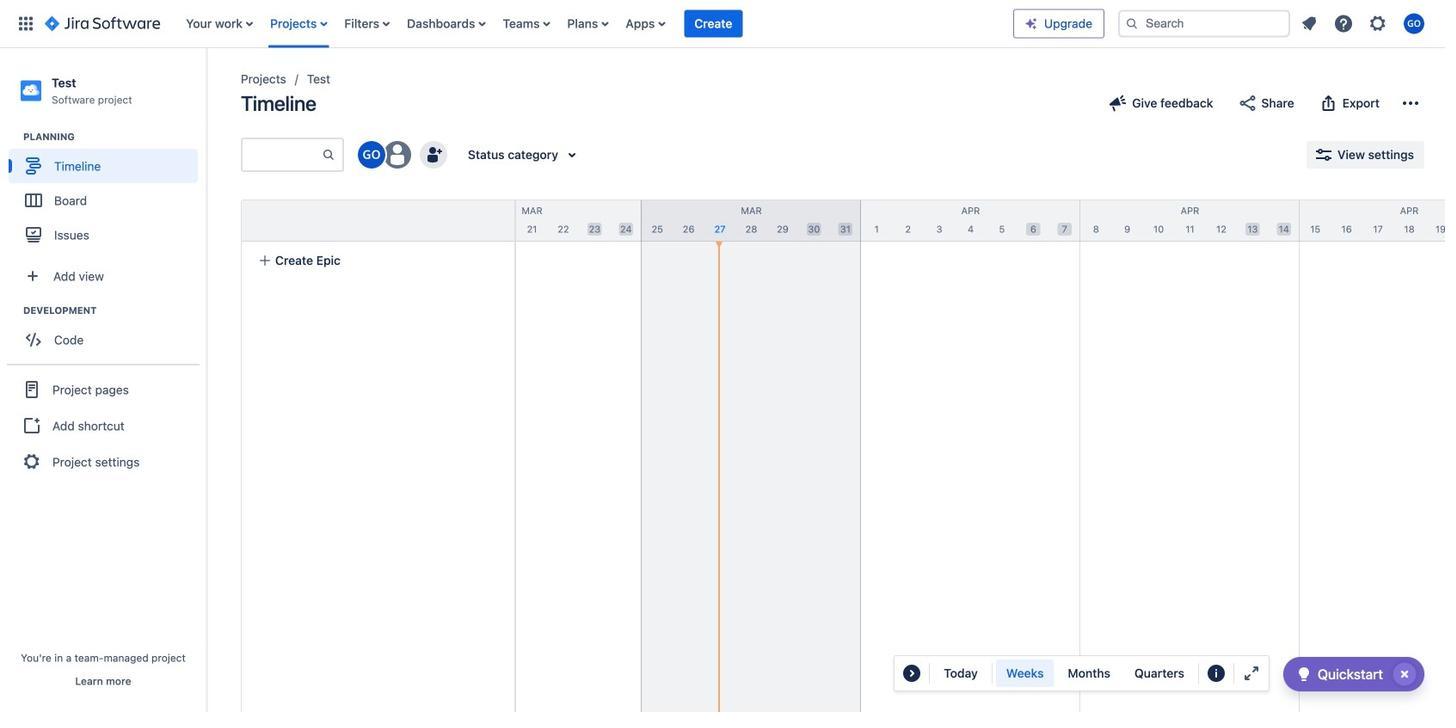 Task type: locate. For each thing, give the bounding box(es) containing it.
group
[[9, 130, 206, 257], [9, 304, 206, 362], [7, 364, 200, 486], [996, 660, 1195, 688]]

5 column header from the left
[[1081, 201, 1300, 241]]

search image
[[1126, 17, 1139, 31]]

6 column header from the left
[[1300, 201, 1446, 241]]

2 heading from the top
[[23, 304, 206, 318]]

settings image
[[1368, 13, 1389, 34]]

1 vertical spatial heading
[[23, 304, 206, 318]]

list
[[177, 0, 1014, 48], [1294, 8, 1435, 39]]

0 vertical spatial heading
[[23, 130, 206, 144]]

planning image
[[3, 127, 23, 147]]

1 heading from the top
[[23, 130, 206, 144]]

3 column header from the left
[[642, 201, 861, 241]]

heading
[[23, 130, 206, 144], [23, 304, 206, 318]]

add people image
[[423, 145, 444, 165]]

primary element
[[10, 0, 1014, 48]]

development image
[[3, 300, 23, 321]]

row
[[242, 201, 515, 242]]

Search field
[[1119, 10, 1291, 37]]

row group inside 'timeline' grid
[[241, 200, 515, 242]]

row inside row group
[[242, 201, 515, 242]]

jira software image
[[45, 13, 160, 34], [45, 13, 160, 34]]

export icon image
[[1319, 93, 1340, 114]]

legend image
[[1206, 663, 1227, 684]]

column header
[[203, 201, 423, 241], [423, 201, 642, 241], [642, 201, 861, 241], [861, 201, 1081, 241], [1081, 201, 1300, 241], [1300, 201, 1446, 241]]

banner
[[0, 0, 1446, 48]]

row group
[[241, 200, 515, 242]]

timeline grid
[[203, 200, 1446, 713]]

None search field
[[1119, 10, 1291, 37]]

list item
[[684, 0, 743, 48]]



Task type: vqa. For each thing, say whether or not it's contained in the screenshot.
check image
yes



Task type: describe. For each thing, give the bounding box(es) containing it.
heading for development image
[[23, 304, 206, 318]]

2 column header from the left
[[423, 201, 642, 241]]

dismiss quickstart image
[[1391, 661, 1419, 688]]

Search timeline text field
[[243, 139, 322, 170]]

help image
[[1334, 13, 1354, 34]]

0 horizontal spatial list
[[177, 0, 1014, 48]]

heading for planning icon
[[23, 130, 206, 144]]

notifications image
[[1299, 13, 1320, 34]]

enter full screen image
[[1242, 663, 1262, 684]]

4 column header from the left
[[861, 201, 1081, 241]]

your profile and settings image
[[1404, 13, 1425, 34]]

1 column header from the left
[[203, 201, 423, 241]]

sidebar element
[[0, 48, 207, 713]]

check image
[[1294, 664, 1315, 685]]

appswitcher icon image
[[15, 13, 36, 34]]

1 horizontal spatial list
[[1294, 8, 1435, 39]]

sidebar navigation image
[[188, 69, 225, 103]]



